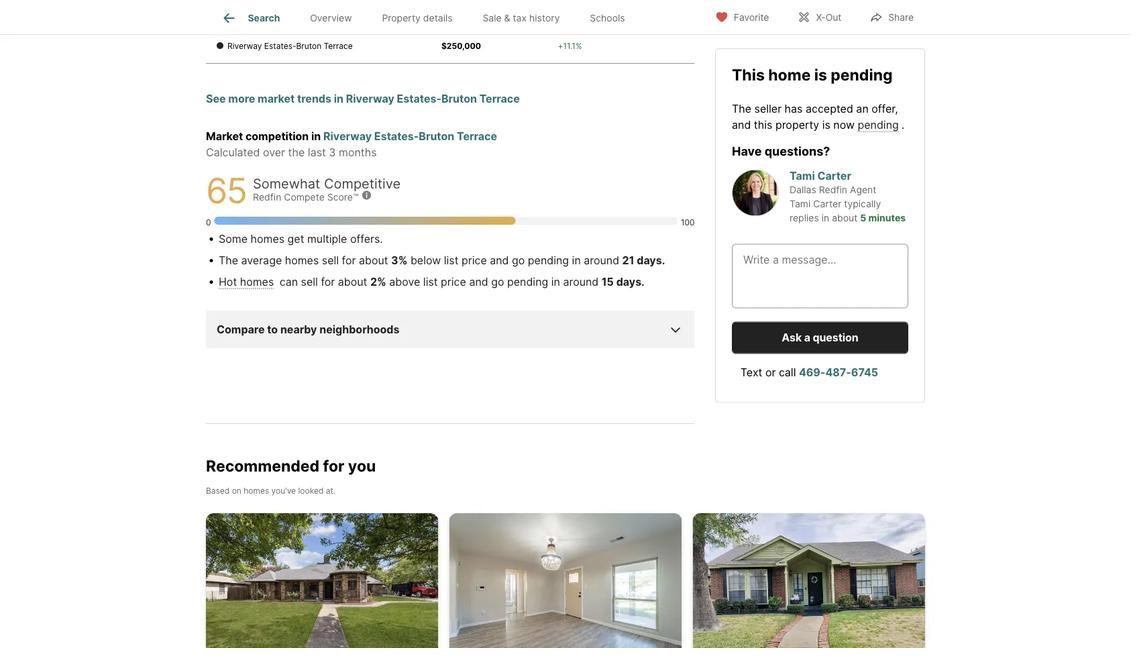 Task type: vqa. For each thing, say whether or not it's contained in the screenshot.
Tami associated with Tami Carter Dallas Redfin Agent
yes



Task type: locate. For each thing, give the bounding box(es) containing it.
list down below
[[423, 275, 438, 288]]

and
[[732, 118, 751, 131], [490, 254, 509, 267], [469, 275, 488, 288]]

market
[[258, 92, 295, 105]]

this
[[754, 118, 773, 131]]

is right home
[[815, 65, 827, 84]]

on
[[232, 486, 242, 496]]

above
[[389, 275, 420, 288]]

in up last
[[311, 129, 321, 143]]

in right trends
[[334, 92, 344, 105]]

tami up dallas
[[790, 169, 815, 182]]

sale & tax history
[[483, 12, 560, 24]]

1 vertical spatial carter
[[814, 198, 842, 210]]

questions?
[[765, 143, 831, 158]]

days. right the 21
[[637, 254, 665, 267]]

the seller has accepted an offer, and this property is now
[[732, 102, 898, 131]]

search link
[[221, 10, 280, 26]]

pending
[[831, 65, 893, 84], [858, 118, 899, 131], [528, 254, 569, 267], [507, 275, 549, 288]]

the
[[732, 102, 752, 115], [219, 254, 238, 267]]

the inside the seller has accepted an offer, and this property is now
[[732, 102, 752, 115]]

0 vertical spatial terrace
[[324, 41, 353, 51]]

redfin down tami carter link
[[819, 184, 848, 195]]

1 vertical spatial sell
[[301, 275, 318, 288]]

call
[[779, 366, 796, 379]]

about up 2%
[[359, 254, 388, 267]]

photo of 3824 cypress ave, dallas, tx 75227 image
[[206, 513, 439, 648]]

the up hot
[[219, 254, 238, 267]]

1 vertical spatial days.
[[617, 275, 645, 288]]

sale
[[483, 12, 502, 24]]

days.
[[637, 254, 665, 267], [617, 275, 645, 288]]

0 vertical spatial for
[[342, 254, 356, 267]]

0 vertical spatial the
[[732, 102, 752, 115]]

carter inside tami carter dallas redfin agent
[[818, 169, 852, 182]]

redfin left compete
[[253, 191, 281, 203]]

0 horizontal spatial go
[[491, 275, 504, 288]]

riverway up "months"
[[324, 129, 372, 143]]

around up '15'
[[584, 254, 620, 267]]

bruton inside market competition in riverway estates-bruton terrace calculated over the last 3 months
[[419, 129, 455, 143]]

about
[[832, 212, 858, 224], [359, 254, 388, 267], [338, 275, 367, 288]]

1 vertical spatial price
[[441, 275, 466, 288]]

tami carter link
[[790, 169, 852, 182]]

0 horizontal spatial sell
[[301, 275, 318, 288]]

riverway inside market competition in riverway estates-bruton terrace calculated over the last 3 months
[[324, 129, 372, 143]]

see more market trends in riverway estates-bruton terrace
[[206, 92, 520, 105]]

for right can in the left top of the page
[[321, 275, 335, 288]]

recommended
[[206, 456, 320, 475]]

based
[[206, 486, 230, 496]]

price for above
[[441, 275, 466, 288]]

1 vertical spatial around
[[563, 275, 599, 288]]

yoy
[[567, 13, 581, 23]]

redfin compete score ™
[[253, 191, 359, 203]]

ask a question
[[782, 331, 859, 344]]

for down offers.
[[342, 254, 356, 267]]

1 vertical spatial tami
[[790, 198, 811, 210]]

the left seller
[[732, 102, 752, 115]]

0 vertical spatial sell
[[322, 254, 339, 267]]

sell down "multiple"
[[322, 254, 339, 267]]

2 vertical spatial terrace
[[457, 129, 497, 143]]

go
[[512, 254, 525, 267], [491, 275, 504, 288]]

pending link
[[858, 118, 899, 131]]

0 vertical spatial days.
[[637, 254, 665, 267]]

2 vertical spatial bruton
[[419, 129, 455, 143]]

seller
[[755, 102, 782, 115]]

compare to nearby neighborhoods button
[[217, 311, 684, 348]]

property
[[776, 118, 820, 131]]

0 vertical spatial go
[[512, 254, 525, 267]]

1 vertical spatial is
[[823, 118, 831, 131]]

in left '15'
[[552, 275, 560, 288]]

in right replies
[[822, 212, 830, 224]]

get
[[288, 232, 304, 245]]

bruton
[[296, 41, 322, 51], [442, 92, 477, 105], [419, 129, 455, 143]]

homes down average
[[240, 275, 274, 288]]

redfin
[[819, 184, 848, 195], [253, 191, 281, 203]]

2 vertical spatial riverway
[[324, 129, 372, 143]]

™
[[353, 191, 359, 203]]

agent
[[850, 184, 877, 195]]

compete
[[284, 191, 325, 203]]

trends
[[297, 92, 332, 105]]

0
[[206, 218, 211, 227]]

1 horizontal spatial the
[[732, 102, 752, 115]]

1 vertical spatial and
[[490, 254, 509, 267]]

about left 2%
[[338, 275, 367, 288]]

2 vertical spatial and
[[469, 275, 488, 288]]

1 vertical spatial riverway
[[346, 92, 395, 105]]

riverway estates-bruton terrace link
[[324, 129, 497, 143]]

0 horizontal spatial the
[[219, 254, 238, 267]]

0 vertical spatial price
[[462, 254, 487, 267]]

carter for tami carter typically replies in about
[[814, 198, 842, 210]]

ask a question button
[[732, 322, 909, 354]]

list for above
[[423, 275, 438, 288]]

estates- down 'search'
[[264, 41, 296, 51]]

0 horizontal spatial and
[[469, 275, 488, 288]]

schools
[[590, 12, 625, 24]]

accepted
[[806, 102, 854, 115]]

1 horizontal spatial list
[[444, 254, 459, 267]]

carter down tami carter dallas redfin agent
[[814, 198, 842, 210]]

2 vertical spatial estates-
[[374, 129, 419, 143]]

in
[[334, 92, 344, 105], [311, 129, 321, 143], [822, 212, 830, 224], [572, 254, 581, 267], [552, 275, 560, 288]]

in inside tami carter typically replies in about
[[822, 212, 830, 224]]

market competition in riverway estates-bruton terrace calculated over the last 3 months
[[206, 129, 497, 159]]

1 horizontal spatial go
[[512, 254, 525, 267]]

for
[[342, 254, 356, 267], [321, 275, 335, 288], [323, 456, 345, 475]]

minutes
[[869, 212, 906, 224]]

tami inside tami carter typically replies in about
[[790, 198, 811, 210]]

competition
[[246, 129, 309, 143]]

price up hot homes can sell for about 2% above list price and go pending in around 15 days.
[[462, 254, 487, 267]]

2 tami from the top
[[790, 198, 811, 210]]

a
[[805, 331, 811, 344]]

history
[[530, 12, 560, 24]]

tami inside tami carter dallas redfin agent
[[790, 169, 815, 182]]

469-487-6745 link
[[799, 366, 879, 379]]

0 vertical spatial list
[[444, 254, 459, 267]]

2 vertical spatial about
[[338, 275, 367, 288]]

is down accepted
[[823, 118, 831, 131]]

details
[[423, 12, 453, 24]]

around
[[584, 254, 620, 267], [563, 275, 599, 288]]

1 vertical spatial terrace
[[480, 92, 520, 105]]

1 vertical spatial the
[[219, 254, 238, 267]]

around left '15'
[[563, 275, 599, 288]]

riverway up market competition in riverway estates-bruton terrace calculated over the last 3 months
[[346, 92, 395, 105]]

market
[[206, 129, 243, 143]]

terrace
[[324, 41, 353, 51], [480, 92, 520, 105], [457, 129, 497, 143]]

favorite button
[[704, 3, 781, 31]]

0 vertical spatial around
[[584, 254, 620, 267]]

0 vertical spatial carter
[[818, 169, 852, 182]]

some
[[219, 232, 248, 245]]

0 vertical spatial bruton
[[296, 41, 322, 51]]

1 horizontal spatial sell
[[322, 254, 339, 267]]

carter up agent
[[818, 169, 852, 182]]

riverway inside see more market trends in riverway estates-bruton terrace link
[[346, 92, 395, 105]]

estates- up "months"
[[374, 129, 419, 143]]

sale & tax history tab
[[468, 2, 575, 34]]

0 vertical spatial about
[[832, 212, 858, 224]]

1 tami from the top
[[790, 169, 815, 182]]

you've
[[272, 486, 296, 496]]

neighborhoods
[[320, 323, 400, 336]]

below
[[411, 254, 441, 267]]

homes up average
[[251, 232, 285, 245]]

2 horizontal spatial and
[[732, 118, 751, 131]]

about inside tami carter typically replies in about
[[832, 212, 858, 224]]

1 vertical spatial about
[[359, 254, 388, 267]]

0 horizontal spatial redfin
[[253, 191, 281, 203]]

for up at.
[[323, 456, 345, 475]]

estates- up riverway estates-bruton terrace link
[[397, 92, 442, 105]]

0 horizontal spatial list
[[423, 275, 438, 288]]

dallas
[[790, 184, 817, 195]]

redfin inside tami carter dallas redfin agent
[[819, 184, 848, 195]]

price down the average homes sell for about 3% below list price and go pending in around 21 days.
[[441, 275, 466, 288]]

1 horizontal spatial redfin
[[819, 184, 848, 195]]

around for 15
[[563, 275, 599, 288]]

and for 21
[[490, 254, 509, 267]]

.
[[902, 118, 905, 131]]

1 horizontal spatial and
[[490, 254, 509, 267]]

replies
[[790, 212, 819, 224]]

1 vertical spatial go
[[491, 275, 504, 288]]

somewhat competitive
[[253, 175, 401, 191]]

tami down dallas
[[790, 198, 811, 210]]

1 vertical spatial for
[[321, 275, 335, 288]]

about left the 5
[[832, 212, 858, 224]]

3
[[329, 146, 336, 159]]

carter inside tami carter typically replies in about
[[814, 198, 842, 210]]

riverway down 'search' link
[[228, 41, 262, 51]]

tami
[[790, 169, 815, 182], [790, 198, 811, 210]]

tami for tami carter dallas redfin agent
[[790, 169, 815, 182]]

tab list
[[206, 0, 651, 34]]

more
[[228, 92, 255, 105]]

1 vertical spatial list
[[423, 275, 438, 288]]

list right below
[[444, 254, 459, 267]]

price
[[462, 254, 487, 267], [441, 275, 466, 288]]

1 vertical spatial bruton
[[442, 92, 477, 105]]

0 vertical spatial and
[[732, 118, 751, 131]]

days. down the 21
[[617, 275, 645, 288]]

the for the average homes sell for about 3% below list price and go pending in around 21 days.
[[219, 254, 238, 267]]

property details tab
[[367, 2, 468, 34]]

15
[[602, 275, 614, 288]]

0 vertical spatial tami
[[790, 169, 815, 182]]

sell right can in the left top of the page
[[301, 275, 318, 288]]



Task type: describe. For each thing, give the bounding box(es) containing it.
1 vertical spatial estates-
[[397, 92, 442, 105]]

compare to nearby neighborhoods
[[217, 323, 400, 336]]

$250,000
[[442, 41, 481, 51]]

recommended for you
[[206, 456, 376, 475]]

compare
[[217, 323, 265, 336]]

typically
[[845, 198, 881, 210]]

x-
[[816, 12, 826, 23]]

terrace inside market competition in riverway estates-bruton terrace calculated over the last 3 months
[[457, 129, 497, 143]]

around for 21
[[584, 254, 620, 267]]

you
[[348, 456, 376, 475]]

now
[[834, 118, 855, 131]]

looked
[[298, 486, 324, 496]]

location
[[217, 7, 250, 17]]

the average homes sell for about 3% below list price and go pending in around 21 days.
[[219, 254, 665, 267]]

100
[[681, 218, 695, 227]]

5
[[861, 212, 867, 224]]

homes right on
[[244, 486, 269, 496]]

+11.1%
[[558, 41, 582, 51]]

65
[[206, 169, 246, 212]]

the
[[288, 146, 305, 159]]

go for above
[[491, 275, 504, 288]]

dallas redfin agenttami carter image
[[732, 169, 779, 216]]

average
[[241, 254, 282, 267]]

hot
[[219, 275, 237, 288]]

text or call 469-487-6745
[[741, 366, 879, 379]]

property
[[382, 12, 421, 24]]

2%
[[370, 275, 386, 288]]

0 vertical spatial is
[[815, 65, 827, 84]]

carter for tami carter dallas redfin agent
[[818, 169, 852, 182]]

pending .
[[858, 118, 905, 131]]

have
[[732, 143, 762, 158]]

question
[[813, 331, 859, 344]]

location sep 2023
[[217, 7, 479, 23]]

list for below
[[444, 254, 459, 267]]

multiple
[[307, 232, 347, 245]]

hot homes can sell for about 2% above list price and go pending in around 15 days.
[[219, 275, 645, 288]]

days. for the average homes sell for about 3% below list price and go pending in around 21 days.
[[637, 254, 665, 267]]

sep
[[442, 13, 456, 23]]

2023
[[459, 13, 479, 23]]

to
[[267, 323, 278, 336]]

tami carter dallas redfin agent
[[790, 169, 877, 195]]

hot homes link
[[219, 275, 274, 288]]

&
[[504, 12, 510, 24]]

overview
[[310, 12, 352, 24]]

21
[[623, 254, 635, 267]]

is inside the seller has accepted an offer, and this property is now
[[823, 118, 831, 131]]

x-out
[[816, 12, 842, 23]]

overview tab
[[295, 2, 367, 34]]

go for below
[[512, 254, 525, 267]]

about for homes
[[359, 254, 388, 267]]

based on homes you've looked at.
[[206, 486, 336, 496]]

ask
[[782, 331, 802, 344]]

about for can
[[338, 275, 367, 288]]

in inside market competition in riverway estates-bruton terrace calculated over the last 3 months
[[311, 129, 321, 143]]

schools tab
[[575, 2, 640, 34]]

share button
[[859, 3, 926, 31]]

some homes get multiple offers.
[[219, 232, 383, 245]]

share
[[889, 12, 914, 23]]

somewhat
[[253, 175, 320, 191]]

can
[[280, 275, 298, 288]]

terrace inside see more market trends in riverway estates-bruton terrace link
[[480, 92, 520, 105]]

text
[[741, 366, 763, 379]]

offers.
[[350, 232, 383, 245]]

estates- inside market competition in riverway estates-bruton terrace calculated over the last 3 months
[[374, 129, 419, 143]]

offer,
[[872, 102, 898, 115]]

have questions?
[[732, 143, 831, 158]]

months
[[339, 146, 377, 159]]

tami for tami carter typically replies in about
[[790, 198, 811, 210]]

homes down some homes get multiple offers.
[[285, 254, 319, 267]]

home
[[769, 65, 811, 84]]

photo of 9420 cedar run dr, dallas, tx 75227 image
[[693, 513, 926, 648]]

photo of 2822 minoco dr, dallas, tx 75227 image
[[449, 513, 682, 648]]

tab list containing search
[[206, 0, 651, 34]]

see more market trends in riverway estates-bruton terrace link
[[206, 90, 520, 128]]

competitive
[[324, 175, 401, 191]]

days. for hot homes can sell for about 2% above list price and go pending in around 15 days.
[[617, 275, 645, 288]]

this home is pending
[[732, 65, 893, 84]]

property details
[[382, 12, 453, 24]]

3%
[[391, 254, 408, 267]]

and inside the seller has accepted an offer, and this property is now
[[732, 118, 751, 131]]

for for can
[[321, 275, 335, 288]]

0 vertical spatial estates-
[[264, 41, 296, 51]]

sell for homes
[[322, 254, 339, 267]]

x-out button
[[786, 3, 853, 31]]

has
[[785, 102, 803, 115]]

%
[[558, 13, 565, 23]]

search
[[248, 12, 280, 24]]

an
[[857, 102, 869, 115]]

or
[[766, 366, 776, 379]]

sell for can
[[301, 275, 318, 288]]

last
[[308, 146, 326, 159]]

favorite
[[734, 12, 769, 23]]

price for below
[[462, 254, 487, 267]]

0 vertical spatial riverway
[[228, 41, 262, 51]]

tami carter typically replies in about
[[790, 198, 881, 224]]

calculated
[[206, 146, 260, 159]]

2 vertical spatial for
[[323, 456, 345, 475]]

the for the seller has accepted an offer, and this property is now
[[732, 102, 752, 115]]

out
[[826, 12, 842, 23]]

at.
[[326, 486, 336, 496]]

for for homes
[[342, 254, 356, 267]]

Write a message... text field
[[744, 252, 897, 300]]

% yoy
[[558, 13, 581, 23]]

about for typically
[[832, 212, 858, 224]]

in left the 21
[[572, 254, 581, 267]]

this
[[732, 65, 765, 84]]

and for 15
[[469, 275, 488, 288]]

6745
[[852, 366, 879, 379]]



